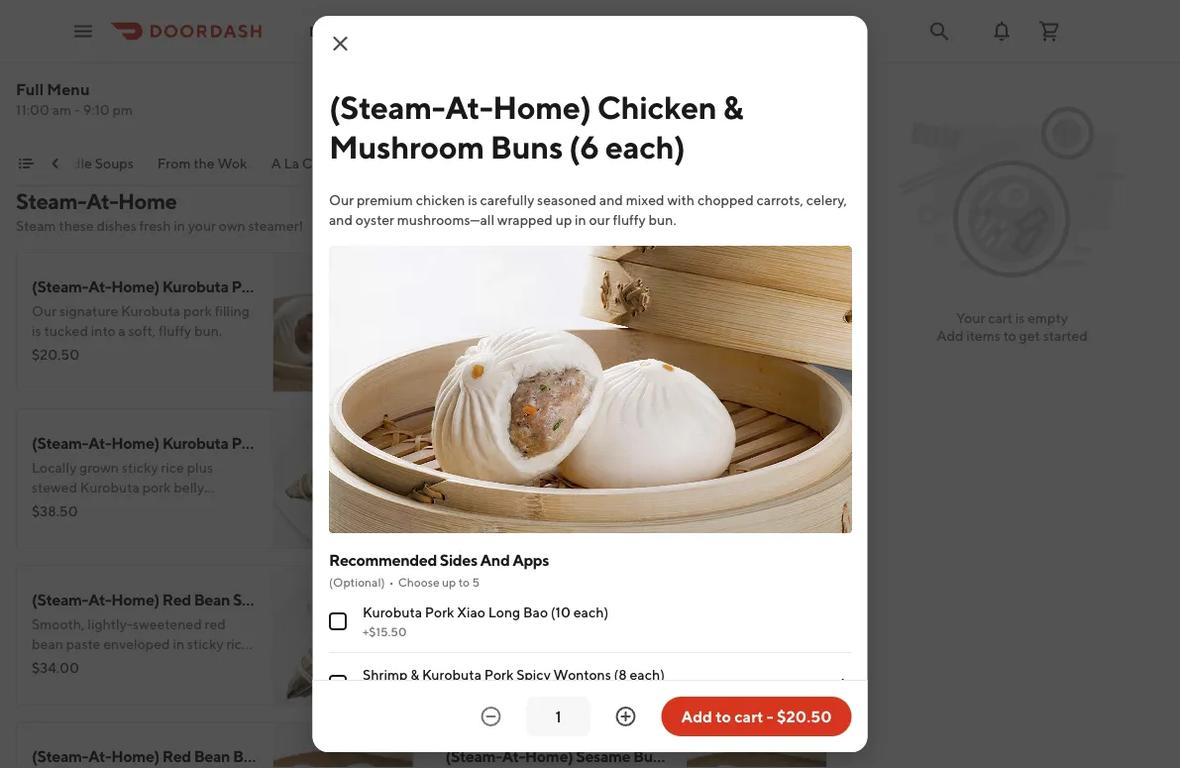 Task type: vqa. For each thing, say whether or not it's contained in the screenshot.
near to the left
no



Task type: describe. For each thing, give the bounding box(es) containing it.
add inside (steam-at-home) chicken & mushroom buns (6 each) dialog
[[682, 707, 713, 726]]

a la carte button
[[271, 154, 338, 185]]

chicken
[[416, 192, 465, 208]]

fluffy inside our premium chicken is carefully seasoned and mixed with chopped carrots, celery, and oyster mushrooms—all wrapped up in our fluffy bun.
[[613, 212, 646, 228]]

5
[[472, 575, 479, 589]]

kurobuta inside kurobuta pork xiao long bao (10 each) +$15.50
[[362, 604, 422, 621]]

wrapped
[[497, 212, 553, 228]]

bun. inside (steam-at-home) chocolate buns (6 each) decadent chocolate truffle enveloped in a soft, fluffy bun. a burst of chocolate lava in every bite. may contain peanuts.
[[606, 479, 633, 496]]

desserts
[[361, 155, 416, 172]]

(6 inside (steam-at-home) chicken & mushroom buns (6 each)
[[569, 128, 599, 165]]

Item Search search field
[[542, 93, 812, 115]]

0 items, open order cart image
[[1038, 19, 1062, 43]]

& inside (steam-at-home) chicken & mushroom buns (6 each)
[[723, 88, 743, 125]]

mushrooms—all
[[397, 212, 494, 228]]

your cart is empty add items to get started
[[937, 310, 1088, 344]]

- inside button
[[767, 707, 774, 726]]

cart inside button
[[735, 707, 764, 726]]

add button for (steam-at-home) vegan buns (6 each)
[[765, 662, 816, 694]]

a inside (steam-at-home) chocolate buns (6 each) decadent chocolate truffle enveloped in a soft, fluffy bun. a burst of chocolate lava in every bite. may contain peanuts.
[[636, 479, 646, 496]]

kurobuta pork xiao long bao (10 each) +$15.50
[[362, 604, 608, 638]]

shrimp
[[362, 667, 407, 683]]

los angeles
[[309, 23, 388, 39]]

premium
[[356, 192, 413, 208]]

a la carte
[[271, 155, 338, 172]]

carte
[[302, 155, 338, 172]]

a inside '(steam-at-home) kurobuta pork buns (6 each) our signature kurobuta pork filling is tucked into a soft, fluffy bun. $20.50'
[[118, 323, 126, 339]]

(optional)
[[329, 575, 385, 589]]

(steam-at-home) chocolate buns (6 each) image
[[687, 408, 828, 549]]

tucked
[[44, 323, 88, 339]]

our inside our premium chicken is carefully seasoned and mixed with chopped carrots, celery, and oyster mushrooms—all wrapped up in our fluffy bun.
[[329, 192, 354, 208]]

wraps for (steam-at-home) red bean sticky rice wraps (5 each)
[[313, 590, 358, 609]]

add for (steam-at-home) chicken & mushroom buns (6 each)
[[777, 356, 804, 373]]

pork inside kurobuta pork xiao long bao (10 each) +$15.50
[[425, 604, 454, 621]]

chicken inside dialog
[[597, 88, 717, 125]]

los angeles button
[[309, 23, 403, 39]]

red for buns
[[162, 747, 191, 766]]

0 vertical spatial chocolate
[[511, 459, 573, 476]]

from the wok
[[157, 155, 247, 172]]

$20.50 inside '(steam-at-home) kurobuta pork buns (6 each) our signature kurobuta pork filling is tucked into a soft, fluffy bun. $20.50'
[[32, 346, 79, 363]]

soft, inside '(steam-at-home) kurobuta pork buns (6 each) our signature kurobuta pork filling is tucked into a soft, fluffy bun. $20.50'
[[128, 323, 156, 339]]

from
[[157, 155, 191, 172]]

add to cart - $20.50
[[682, 707, 832, 726]]

decrease quantity by 1 image
[[479, 705, 503, 729]]

notification bell image
[[990, 19, 1014, 43]]

$38.50
[[32, 503, 78, 519]]

add to cart - $20.50 button
[[662, 697, 852, 737]]

up inside recommended sides and apps (optional) • choose up to 5
[[442, 575, 456, 589]]

steam-at-home steam these dishes fresh in your own steamer!
[[16, 188, 304, 234]]

increase quantity by 1 image
[[614, 705, 638, 729]]

truffle
[[576, 459, 615, 476]]

add button for (steam-at-home) kurobuta pork sticky rice wraps (5 each)
[[351, 506, 402, 537]]

with
[[667, 192, 695, 208]]

1 vertical spatial chicken
[[576, 277, 634, 296]]

(5 for (steam-at-home) kurobuta pork sticky rice wraps (5 each)
[[395, 434, 410, 453]]

vegan
[[576, 590, 621, 609]]

lava
[[562, 499, 587, 516]]

wontons
[[553, 667, 611, 683]]

celery,
[[806, 192, 847, 208]]

buns down the "chopped"
[[729, 277, 764, 296]]

steam- for steam-at-home steam these dishes fresh in your own steamer!
[[16, 188, 86, 214]]

choose
[[398, 575, 439, 589]]

(steam-at-home) vegan buns (6 each)
[[446, 590, 718, 609]]

bite.
[[642, 499, 669, 516]]

xiao
[[457, 604, 485, 621]]

is inside our premium chicken is carefully seasoned and mixed with chopped carrots, celery, and oyster mushrooms—all wrapped up in our fluffy bun.
[[468, 192, 477, 208]]

mixed
[[626, 192, 664, 208]]

(6 inside (steam-at-home) chocolate buns (6 each) decadent chocolate truffle enveloped in a soft, fluffy bun. a burst of chocolate lava in every bite. may contain peanuts.
[[690, 434, 704, 453]]

our
[[589, 212, 610, 228]]

these
[[59, 218, 94, 234]]

(steam- up $34.00 in the bottom of the page
[[32, 590, 88, 609]]

$34.00
[[32, 660, 79, 676]]

recommended
[[329, 551, 437, 570]]

add for (steam-at-home) chocolate buns (6 each)
[[777, 513, 804, 529]]

angeles
[[335, 23, 388, 39]]

beverages button
[[504, 154, 570, 185]]

(steam-at-home) red bean buns (6 each)
[[32, 747, 327, 766]]

wok
[[218, 155, 247, 172]]

bean for sticky
[[194, 590, 230, 609]]

every
[[604, 499, 639, 516]]

pork
[[183, 303, 212, 319]]

soups
[[95, 155, 134, 172]]

am
[[52, 102, 71, 118]]

a inside button
[[271, 155, 281, 172]]

in right lava
[[590, 499, 601, 516]]

1 horizontal spatial sides
[[594, 155, 628, 172]]

to inside your cart is empty add items to get started
[[1004, 328, 1017, 344]]

full menu 11:00 am - 9:10 pm
[[16, 80, 133, 118]]

(steam-at-home) red bean sticky rice wraps (5 each) image
[[273, 565, 414, 706]]

oyster
[[355, 212, 394, 228]]

(steam- down $34.00 in the bottom of the page
[[32, 747, 88, 766]]

noodle soups button
[[45, 154, 134, 185]]

los
[[309, 23, 332, 39]]

dishes
[[97, 218, 137, 234]]

none checkbox inside recommended sides and apps group
[[329, 613, 346, 630]]

menu
[[47, 80, 90, 99]]

chocolate
[[576, 434, 649, 453]]

add for (steam-at-home) kurobuta pork sticky rice wraps (5 each)
[[363, 513, 390, 529]]

to inside button
[[716, 707, 732, 726]]

may
[[446, 519, 473, 535]]

red for sticky
[[162, 590, 191, 609]]

sauce
[[174, 35, 216, 54]]

enveloped
[[446, 479, 513, 496]]

carrots,
[[756, 192, 803, 208]]

bun. inside '(steam-at-home) kurobuta pork buns (6 each) our signature kurobuta pork filling is tucked into a soft, fluffy bun. $20.50'
[[194, 323, 222, 339]]

contain
[[476, 519, 523, 535]]

at- inside (steam-at-home) chocolate buns (6 each) decadent chocolate truffle enveloped in a soft, fluffy bun. a burst of chocolate lava in every bite. may contain peanuts.
[[502, 434, 525, 453]]

open menu image
[[71, 19, 95, 43]]

(steam-at-home) red bean sticky rice wraps (5 each)
[[32, 590, 418, 609]]

wraps for (steam-at-home) kurobuta pork sticky rice wraps (5 each)
[[346, 434, 392, 453]]

home for steam-at-home
[[716, 155, 754, 172]]

buns inside (steam-at-home) chocolate buns (6 each) decadent chocolate truffle enveloped in a soft, fluffy bun. a burst of chocolate lava in every bite. may contain peanuts.
[[652, 434, 687, 453]]

side of minced pork sauce
[[32, 35, 216, 54]]

scroll menu navigation left image
[[48, 156, 63, 172]]

signature
[[59, 303, 118, 319]]

(steam- up "$38.50"
[[32, 434, 88, 453]]

fluffy inside '(steam-at-home) kurobuta pork buns (6 each) our signature kurobuta pork filling is tucked into a soft, fluffy bun. $20.50'
[[159, 323, 192, 339]]

decadent
[[446, 459, 508, 476]]

seasoned
[[537, 192, 596, 208]]

home) inside '(steam-at-home) kurobuta pork buns (6 each) our signature kurobuta pork filling is tucked into a soft, fluffy bun. $20.50'
[[111, 277, 160, 296]]

(steam-at-home) kurobuta pork sticky rice wraps (5 each)
[[32, 434, 452, 453]]

add inside your cart is empty add items to get started
[[937, 328, 964, 344]]

your
[[188, 218, 216, 234]]

buns inside (steam-at-home) chicken & mushroom buns (6 each)
[[490, 128, 563, 165]]

in right enveloped in the bottom of the page
[[515, 479, 527, 496]]

buns right vegan
[[624, 590, 659, 609]]

items
[[967, 328, 1001, 344]]

9:10
[[83, 102, 110, 118]]

full
[[16, 80, 44, 99]]

side
[[32, 35, 63, 54]]

1 vertical spatial mushroom
[[650, 277, 726, 296]]

in inside our premium chicken is carefully seasoned and mixed with chopped carrots, celery, and oyster mushrooms—all wrapped up in our fluffy bun.
[[575, 212, 586, 228]]

close (steam-at-home) chicken & mushroom buns (6 each) image
[[329, 32, 352, 56]]

is inside '(steam-at-home) kurobuta pork buns (6 each) our signature kurobuta pork filling is tucked into a soft, fluffy bun. $20.50'
[[32, 323, 41, 339]]

home) inside (steam-at-home) chicken & mushroom buns (6 each)
[[492, 88, 591, 125]]

is inside your cart is empty add items to get started
[[1016, 310, 1025, 326]]

(steam-at-home) chocolate buns (6 each) decadent chocolate truffle enveloped in a soft, fluffy bun. a burst of chocolate lava in every bite. may contain peanuts.
[[446, 434, 746, 535]]

(5 for (steam-at-home) red bean sticky rice wraps (5 each)
[[361, 590, 376, 609]]

(steam-at-home) red bean buns (6 each) image
[[273, 722, 414, 768]]

get
[[1020, 328, 1041, 344]]

spicy
[[516, 667, 550, 683]]

bun. inside our premium chicken is carefully seasoned and mixed with chopped carrots, celery, and oyster mushrooms—all wrapped up in our fluffy bun.
[[648, 212, 676, 228]]

steam-at-home
[[651, 155, 754, 172]]

bao
[[523, 604, 548, 621]]

(steam-at-home) chicken & mushroom buns (6 each) image
[[687, 252, 828, 393]]



Task type: locate. For each thing, give the bounding box(es) containing it.
0 horizontal spatial is
[[32, 323, 41, 339]]

sticky
[[267, 434, 310, 453], [233, 590, 276, 609]]

add button
[[351, 87, 402, 119], [351, 349, 402, 381], [765, 349, 816, 381], [351, 506, 402, 537], [765, 506, 816, 537], [351, 662, 402, 694], [765, 662, 816, 694]]

chocolate
[[511, 459, 573, 476], [497, 499, 559, 516]]

0 horizontal spatial cart
[[735, 707, 764, 726]]

chicken up steam-at-home
[[597, 88, 717, 125]]

bun. down the pork
[[194, 323, 222, 339]]

sides button
[[594, 154, 628, 185]]

and up our
[[599, 192, 623, 208]]

0 horizontal spatial a
[[118, 323, 126, 339]]

soft, right into
[[128, 323, 156, 339]]

1 horizontal spatial a
[[530, 479, 537, 496]]

0 horizontal spatial mushroom
[[329, 128, 484, 165]]

our up tucked
[[32, 303, 57, 319]]

add button for (steam-at-home) chocolate buns (6 each)
[[765, 506, 816, 537]]

1 horizontal spatial to
[[716, 707, 732, 726]]

1 vertical spatial of
[[481, 499, 494, 516]]

(steam- up signature on the top left
[[32, 277, 88, 296]]

(steam-at-home) kurobuta pork buns (6 each) our signature kurobuta pork filling is tucked into a soft, fluffy bun. $20.50
[[32, 277, 361, 363]]

beverages
[[504, 155, 570, 172]]

of right 'side'
[[65, 35, 80, 54]]

bun. down mixed
[[648, 212, 676, 228]]

cart down (steam-at-home) vegan buns (6 each) image
[[735, 707, 764, 726]]

(steam-at-home) chicken & mushroom buns (6 each) inside dialog
[[329, 88, 743, 165]]

rice for bean
[[279, 590, 310, 609]]

$21.50
[[446, 503, 489, 519]]

- right am
[[74, 102, 80, 118]]

1 vertical spatial -
[[767, 707, 774, 726]]

0 vertical spatial and
[[599, 192, 623, 208]]

0 vertical spatial mushroom
[[329, 128, 484, 165]]

-
[[74, 102, 80, 118], [767, 707, 774, 726]]

soft,
[[128, 323, 156, 339], [540, 479, 567, 496]]

cart inside your cart is empty add items to get started
[[989, 310, 1013, 326]]

None checkbox
[[329, 613, 346, 630]]

0 horizontal spatial our
[[32, 303, 57, 319]]

shrimp & kurobuta pork spicy wontons (8 each)
[[362, 667, 665, 683]]

(steam- up decadent
[[446, 434, 502, 453]]

a
[[271, 155, 281, 172], [636, 479, 646, 496]]

& down mixed
[[637, 277, 647, 296]]

0 vertical spatial (5
[[395, 434, 410, 453]]

up left 5
[[442, 575, 456, 589]]

fresh
[[139, 218, 171, 234]]

+$15.50
[[362, 625, 406, 638]]

0 horizontal spatial rice
[[279, 590, 310, 609]]

steam- up steam in the left of the page
[[16, 188, 86, 214]]

your
[[957, 310, 986, 326]]

(5
[[395, 434, 410, 453], [361, 590, 376, 609]]

in left your
[[174, 218, 185, 234]]

0 vertical spatial up
[[555, 212, 572, 228]]

(steam- inside (steam-at-home) chicken & mushroom buns (6 each)
[[329, 88, 445, 125]]

1 vertical spatial bean
[[194, 747, 230, 766]]

1 vertical spatial wraps
[[313, 590, 358, 609]]

1 horizontal spatial is
[[468, 192, 477, 208]]

recommended sides and apps group
[[329, 549, 852, 768]]

(steam- inside (steam-at-home) chocolate buns (6 each) decadent chocolate truffle enveloped in a soft, fluffy bun. a burst of chocolate lava in every bite. may contain peanuts.
[[446, 434, 502, 453]]

soft, up lava
[[540, 479, 567, 496]]

is left tucked
[[32, 323, 41, 339]]

chocolate up lava
[[511, 459, 573, 476]]

1 vertical spatial a
[[530, 479, 537, 496]]

(steam- down the mushrooms—all
[[446, 277, 502, 296]]

& inside recommended sides and apps group
[[410, 667, 419, 683]]

to down (steam-at-home) vegan buns (6 each) image
[[716, 707, 732, 726]]

0 vertical spatial a
[[118, 323, 126, 339]]

0 horizontal spatial steam-
[[16, 188, 86, 214]]

0 horizontal spatial of
[[65, 35, 80, 54]]

2 vertical spatial fluffy
[[570, 479, 603, 496]]

1 vertical spatial up
[[442, 575, 456, 589]]

home)
[[492, 88, 591, 125], [111, 277, 160, 296], [525, 277, 573, 296], [111, 434, 160, 453], [525, 434, 573, 453], [111, 590, 160, 609], [525, 590, 573, 609], [111, 747, 160, 766], [525, 747, 573, 766]]

(steam- down 5
[[446, 590, 502, 609]]

(steam- up "desserts"
[[329, 88, 445, 125]]

1 vertical spatial a
[[636, 479, 646, 496]]

empty
[[1028, 310, 1069, 326]]

& right shrimp
[[410, 667, 419, 683]]

1 horizontal spatial fluffy
[[570, 479, 603, 496]]

1 vertical spatial &
[[637, 277, 647, 296]]

fluffy down truffle
[[570, 479, 603, 496]]

0 vertical spatial our
[[329, 192, 354, 208]]

our premium chicken is carefully seasoned and mixed with chopped carrots, celery, and oyster mushrooms—all wrapped up in our fluffy bun.
[[329, 192, 847, 228]]

pork
[[138, 35, 171, 54], [231, 277, 264, 296], [231, 434, 264, 453], [425, 604, 454, 621], [484, 667, 513, 683]]

2 red from the top
[[162, 747, 191, 766]]

own
[[219, 218, 246, 234]]

is right chicken
[[468, 192, 477, 208]]

•
[[389, 575, 394, 589]]

buns left (steam-at-home) red bean buns (6 each) image
[[233, 747, 268, 766]]

burst
[[446, 499, 478, 516]]

sesame
[[576, 747, 631, 766]]

sides
[[594, 155, 628, 172], [439, 551, 477, 570]]

(steam-at-home) kurobuta pork sticky rice wraps (5 each) image
[[273, 408, 414, 549]]

each) inside '(steam-at-home) kurobuta pork buns (6 each) our signature kurobuta pork filling is tucked into a soft, fluffy bun. $20.50'
[[322, 277, 361, 296]]

sides up 5
[[439, 551, 477, 570]]

(steam-at-home) sesame buns (6 each)
[[446, 747, 728, 766]]

(10
[[551, 604, 570, 621]]

1 vertical spatial cart
[[735, 707, 764, 726]]

(steam-at-home) sesame buns (6 each) image
[[687, 722, 828, 768]]

0 vertical spatial soft,
[[128, 323, 156, 339]]

0 horizontal spatial a
[[271, 155, 281, 172]]

1 vertical spatial steam-
[[16, 188, 86, 214]]

add for (steam-at-home) kurobuta pork buns (6 each)
[[363, 356, 390, 373]]

1 horizontal spatial (5
[[395, 434, 410, 453]]

fluffy down the pork
[[159, 323, 192, 339]]

1 horizontal spatial mushroom
[[650, 277, 726, 296]]

0 horizontal spatial bun.
[[194, 323, 222, 339]]

1 vertical spatial home
[[118, 188, 177, 214]]

to left 5
[[458, 575, 469, 589]]

up down seasoned
[[555, 212, 572, 228]]

pork inside '(steam-at-home) kurobuta pork buns (6 each) our signature kurobuta pork filling is tucked into a soft, fluffy bun. $20.50'
[[231, 277, 264, 296]]

0 horizontal spatial to
[[458, 575, 469, 589]]

our inside '(steam-at-home) kurobuta pork buns (6 each) our signature kurobuta pork filling is tucked into a soft, fluffy bun. $20.50'
[[32, 303, 57, 319]]

steam- inside steam-at-home steam these dishes fresh in your own steamer!
[[16, 188, 86, 214]]

home) inside (steam-at-home) chocolate buns (6 each) decadent chocolate truffle enveloped in a soft, fluffy bun. a burst of chocolate lava in every bite. may contain peanuts.
[[525, 434, 573, 453]]

1 bean from the top
[[194, 590, 230, 609]]

buns right chocolate
[[652, 434, 687, 453]]

is up get
[[1016, 310, 1025, 326]]

1 vertical spatial (steam-at-home) chicken & mushroom buns (6 each)
[[446, 277, 823, 296]]

buns
[[490, 128, 563, 165], [267, 277, 302, 296], [729, 277, 764, 296], [652, 434, 687, 453], [624, 590, 659, 609], [233, 747, 268, 766], [634, 747, 669, 766]]

soft, inside (steam-at-home) chocolate buns (6 each) decadent chocolate truffle enveloped in a soft, fluffy bun. a burst of chocolate lava in every bite. may contain peanuts.
[[540, 479, 567, 496]]

1 vertical spatial red
[[162, 747, 191, 766]]

(steam-at-home) vegan buns (6 each) image
[[687, 565, 828, 706]]

bean
[[194, 590, 230, 609], [194, 747, 230, 766]]

1 vertical spatial (5
[[361, 590, 376, 609]]

1 vertical spatial soft,
[[540, 479, 567, 496]]

0 vertical spatial -
[[74, 102, 80, 118]]

2 vertical spatial to
[[716, 707, 732, 726]]

of
[[65, 35, 80, 54], [481, 499, 494, 516]]

2 horizontal spatial fluffy
[[613, 212, 646, 228]]

0 vertical spatial chicken
[[597, 88, 717, 125]]

2 vertical spatial &
[[410, 667, 419, 683]]

1 vertical spatial rice
[[279, 590, 310, 609]]

0 vertical spatial fluffy
[[613, 212, 646, 228]]

2 horizontal spatial &
[[723, 88, 743, 125]]

(steam-at-home) chicken & mushroom buns (6 each)
[[329, 88, 743, 165], [446, 277, 823, 296]]

drinks
[[440, 155, 480, 172]]

0 horizontal spatial soft,
[[128, 323, 156, 339]]

0 horizontal spatial fluffy
[[159, 323, 192, 339]]

1 horizontal spatial soft,
[[540, 479, 567, 496]]

(steam-at-home) chicken & mushroom buns (6 each) up carefully
[[329, 88, 743, 165]]

long
[[488, 604, 520, 621]]

0 vertical spatial steam-
[[651, 155, 696, 172]]

sticky for bean
[[233, 590, 276, 609]]

a right into
[[118, 323, 126, 339]]

add button for (steam-at-home) chicken & mushroom buns (6 each)
[[765, 349, 816, 381]]

steam- for steam-at-home
[[651, 155, 696, 172]]

0 horizontal spatial &
[[410, 667, 419, 683]]

buns inside '(steam-at-home) kurobuta pork buns (6 each) our signature kurobuta pork filling is tucked into a soft, fluffy bun. $20.50'
[[267, 277, 302, 296]]

0 vertical spatial bun.
[[648, 212, 676, 228]]

at- inside '(steam-at-home) kurobuta pork buns (6 each) our signature kurobuta pork filling is tucked into a soft, fluffy bun. $20.50'
[[88, 277, 111, 296]]

each)
[[605, 128, 685, 165], [322, 277, 361, 296], [784, 277, 823, 296], [413, 434, 452, 453], [707, 434, 746, 453], [379, 590, 418, 609], [679, 590, 718, 609], [573, 604, 608, 621], [629, 667, 665, 683], [289, 747, 327, 766], [689, 747, 728, 766]]

add button for (steam-at-home) red bean sticky rice wraps (5 each)
[[351, 662, 402, 694]]

1 horizontal spatial home
[[716, 155, 754, 172]]

fluffy inside (steam-at-home) chocolate buns (6 each) decadent chocolate truffle enveloped in a soft, fluffy bun. a burst of chocolate lava in every bite. may contain peanuts.
[[570, 479, 603, 496]]

at- inside steam-at-home steam these dishes fresh in your own steamer!
[[86, 188, 118, 214]]

a up peanuts.
[[530, 479, 537, 496]]

pm
[[113, 102, 133, 118]]

(steam-at-home) chicken & mushroom buns (6 each) dialog
[[313, 16, 868, 768]]

buns down 'steamer!' on the left top
[[267, 277, 302, 296]]

$20.50
[[32, 346, 79, 363], [446, 346, 493, 363], [446, 660, 493, 676], [777, 707, 832, 726]]

(steam- down decrease quantity by 1 icon
[[446, 747, 502, 766]]

peanuts.
[[526, 519, 580, 535]]

up inside our premium chicken is carefully seasoned and mixed with chopped carrots, celery, and oyster mushrooms—all wrapped up in our fluffy bun.
[[555, 212, 572, 228]]

in inside steam-at-home steam these dishes fresh in your own steamer!
[[174, 218, 185, 234]]

started
[[1044, 328, 1088, 344]]

1 horizontal spatial bun.
[[606, 479, 633, 496]]

1 horizontal spatial and
[[599, 192, 623, 208]]

2 bean from the top
[[194, 747, 230, 766]]

1 vertical spatial chocolate
[[497, 499, 559, 516]]

$20.50 inside add to cart - $20.50 button
[[777, 707, 832, 726]]

steam
[[16, 218, 56, 234]]

home for steam-at-home steam these dishes fresh in your own steamer!
[[118, 188, 177, 214]]

each) inside (steam-at-home) chocolate buns (6 each) decadent chocolate truffle enveloped in a soft, fluffy bun. a burst of chocolate lava in every bite. may contain peanuts.
[[707, 434, 746, 453]]

0 vertical spatial sides
[[594, 155, 628, 172]]

0 vertical spatial a
[[271, 155, 281, 172]]

0 vertical spatial cart
[[989, 310, 1013, 326]]

home up fresh
[[118, 188, 177, 214]]

in left our
[[575, 212, 586, 228]]

0 horizontal spatial and
[[329, 212, 352, 228]]

0 vertical spatial (steam-at-home) chicken & mushroom buns (6 each)
[[329, 88, 743, 165]]

to inside recommended sides and apps (optional) • choose up to 5
[[458, 575, 469, 589]]

1 horizontal spatial cart
[[989, 310, 1013, 326]]

add for (steam-at-home) red bean sticky rice wraps (5 each)
[[363, 670, 390, 686]]

(6 inside '(steam-at-home) kurobuta pork buns (6 each) our signature kurobuta pork filling is tucked into a soft, fluffy bun. $20.50'
[[305, 277, 320, 296]]

1 horizontal spatial a
[[636, 479, 646, 496]]

a up bite.
[[636, 479, 646, 496]]

(steam- inside '(steam-at-home) kurobuta pork buns (6 each) our signature kurobuta pork filling is tucked into a soft, fluffy bun. $20.50'
[[32, 277, 88, 296]]

0 vertical spatial sticky
[[267, 434, 310, 453]]

(8
[[614, 667, 627, 683]]

of down enveloped in the bottom of the page
[[481, 499, 494, 516]]

home inside steam-at-home steam these dishes fresh in your own steamer!
[[118, 188, 177, 214]]

1 horizontal spatial up
[[555, 212, 572, 228]]

0 vertical spatial &
[[723, 88, 743, 125]]

1 vertical spatial our
[[32, 303, 57, 319]]

1 vertical spatial bun.
[[194, 323, 222, 339]]

noodle soups
[[45, 155, 134, 172]]

& up steam-at-home
[[723, 88, 743, 125]]

0 vertical spatial home
[[716, 155, 754, 172]]

0 horizontal spatial sides
[[439, 551, 477, 570]]

sides inside recommended sides and apps (optional) • choose up to 5
[[439, 551, 477, 570]]

from the wok button
[[157, 154, 247, 185]]

drinks button
[[440, 154, 480, 185]]

minced
[[83, 35, 136, 54]]

0 vertical spatial wraps
[[346, 434, 392, 453]]

at- inside (steam-at-home) chicken & mushroom buns (6 each)
[[445, 88, 492, 125]]

0 horizontal spatial home
[[118, 188, 177, 214]]

home
[[716, 155, 754, 172], [118, 188, 177, 214]]

0 horizontal spatial up
[[442, 575, 456, 589]]

each) inside kurobuta pork xiao long bao (10 each) +$15.50
[[573, 604, 608, 621]]

chicken down our
[[576, 277, 634, 296]]

a inside (steam-at-home) chocolate buns (6 each) decadent chocolate truffle enveloped in a soft, fluffy bun. a burst of chocolate lava in every bite. may contain peanuts.
[[530, 479, 537, 496]]

1 vertical spatial and
[[329, 212, 352, 228]]

la
[[284, 155, 299, 172]]

0 horizontal spatial (5
[[361, 590, 376, 609]]

1 horizontal spatial -
[[767, 707, 774, 726]]

recommended sides and apps (optional) • choose up to 5
[[329, 551, 549, 589]]

filling
[[215, 303, 250, 319]]

rice for pork
[[312, 434, 344, 453]]

buns down the increase quantity by 1 icon
[[634, 747, 669, 766]]

1 horizontal spatial of
[[481, 499, 494, 516]]

steam- up with
[[651, 155, 696, 172]]

sides up mixed
[[594, 155, 628, 172]]

add for (steam-at-home) vegan buns (6 each)
[[777, 670, 804, 686]]

to left get
[[1004, 328, 1017, 344]]

steam-
[[651, 155, 696, 172], [16, 188, 86, 214]]

our down carte
[[329, 192, 354, 208]]

1 horizontal spatial &
[[637, 277, 647, 296]]

bean for buns
[[194, 747, 230, 766]]

chopped
[[697, 192, 754, 208]]

and
[[480, 551, 509, 570]]

mushroom inside (steam-at-home) chicken & mushroom buns (6 each)
[[329, 128, 484, 165]]

cart up items in the right of the page
[[989, 310, 1013, 326]]

(steam-at-home) kurobuta pork buns (6 each) image
[[273, 252, 414, 393]]

apps
[[512, 551, 549, 570]]

(6
[[569, 128, 599, 165], [305, 277, 320, 296], [767, 277, 781, 296], [690, 434, 704, 453], [662, 590, 677, 609], [271, 747, 286, 766], [672, 747, 686, 766]]

0 horizontal spatial -
[[74, 102, 80, 118]]

- down (steam-at-home) vegan buns (6 each) image
[[767, 707, 774, 726]]

2 horizontal spatial to
[[1004, 328, 1017, 344]]

a left la
[[271, 155, 281, 172]]

0 vertical spatial bean
[[194, 590, 230, 609]]

mushroom down with
[[650, 277, 726, 296]]

buns up carefully
[[490, 128, 563, 165]]

home up the "chopped"
[[716, 155, 754, 172]]

1 vertical spatial fluffy
[[159, 323, 192, 339]]

1 vertical spatial sticky
[[233, 590, 276, 609]]

1 vertical spatial sides
[[439, 551, 477, 570]]

(steam-at-home) chicken & mushroom buns (6 each) down our
[[446, 277, 823, 296]]

1 horizontal spatial rice
[[312, 434, 344, 453]]

Current quantity is 1 number field
[[539, 706, 578, 728]]

carefully
[[480, 192, 534, 208]]

at-
[[445, 88, 492, 125], [696, 155, 716, 172], [86, 188, 118, 214], [88, 277, 111, 296], [502, 277, 525, 296], [88, 434, 111, 453], [502, 434, 525, 453], [88, 590, 111, 609], [502, 590, 525, 609], [88, 747, 111, 766], [502, 747, 525, 766]]

0 vertical spatial to
[[1004, 328, 1017, 344]]

2 horizontal spatial is
[[1016, 310, 1025, 326]]

0 vertical spatial red
[[162, 590, 191, 609]]

and left oyster at the left of page
[[329, 212, 352, 228]]

bun. up "every" on the bottom of page
[[606, 479, 633, 496]]

2 vertical spatial bun.
[[606, 479, 633, 496]]

chocolate up peanuts.
[[497, 499, 559, 516]]

is
[[468, 192, 477, 208], [1016, 310, 1025, 326], [32, 323, 41, 339]]

add
[[363, 95, 390, 111], [937, 328, 964, 344], [363, 356, 390, 373], [777, 356, 804, 373], [363, 513, 390, 529], [777, 513, 804, 529], [363, 670, 390, 686], [777, 670, 804, 686], [682, 707, 713, 726]]

of inside (steam-at-home) chocolate buns (6 each) decadent chocolate truffle enveloped in a soft, fluffy bun. a burst of chocolate lava in every bite. may contain peanuts.
[[481, 499, 494, 516]]

1 vertical spatial to
[[458, 575, 469, 589]]

1 horizontal spatial our
[[329, 192, 354, 208]]

into
[[91, 323, 116, 339]]

mushroom up premium
[[329, 128, 484, 165]]

- inside full menu 11:00 am - 9:10 pm
[[74, 102, 80, 118]]

1 horizontal spatial steam-
[[651, 155, 696, 172]]

1 red from the top
[[162, 590, 191, 609]]

add button for (steam-at-home) kurobuta pork buns (6 each)
[[351, 349, 402, 381]]

0 vertical spatial of
[[65, 35, 80, 54]]

sticky for pork
[[267, 434, 310, 453]]

fluffy down mixed
[[613, 212, 646, 228]]

the
[[194, 155, 215, 172]]

2 horizontal spatial bun.
[[648, 212, 676, 228]]



